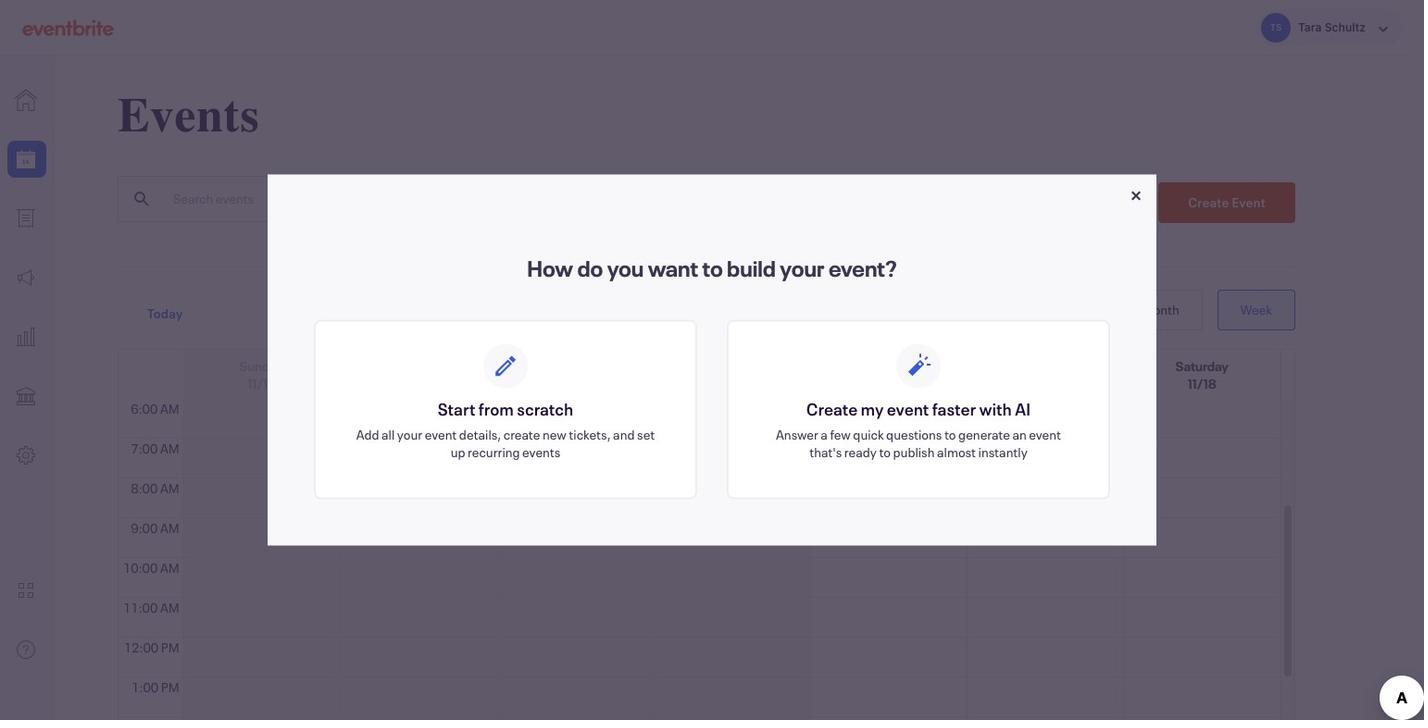 Task type: vqa. For each thing, say whether or not it's contained in the screenshot.
recurring
yes



Task type: describe. For each thing, give the bounding box(es) containing it.
9:00 am
[[131, 520, 179, 537]]

create my event faster with ai element
[[727, 320, 1110, 500]]

do
[[577, 253, 603, 283]]

7:00 am
[[131, 440, 179, 458]]

1 horizontal spatial event
[[887, 398, 929, 420]]

section inside how do you want to build your event? dialog
[[314, 320, 1110, 500]]

instantly
[[979, 443, 1028, 461]]

new
[[543, 426, 567, 443]]

november
[[559, 301, 640, 323]]

11/18
[[1188, 375, 1217, 393]]

Marketing text field
[[0, 259, 54, 296]]

ready
[[844, 443, 877, 461]]

am for 10:00 am
[[160, 559, 179, 577]]

9:00
[[131, 520, 158, 537]]

11:00
[[123, 599, 158, 617]]

sunday 11/12
[[239, 357, 284, 393]]

generate
[[959, 426, 1010, 443]]

8:00
[[131, 480, 158, 497]]

wednesday 11/15
[[697, 357, 767, 393]]

thursday 11/16
[[862, 357, 915, 393]]

a
[[821, 426, 828, 443]]

my
[[861, 398, 884, 420]]

start from scratch add all your event details, create new tickets, and set up recurring events
[[356, 398, 655, 461]]

10:00
[[123, 559, 158, 577]]

start
[[438, 398, 475, 420]]

almost
[[937, 443, 976, 461]]

from
[[479, 398, 514, 420]]

home image
[[15, 89, 37, 111]]

am for 9:00 am
[[160, 520, 179, 537]]

pm for 1:00 pm
[[161, 679, 179, 696]]

11:00 am
[[123, 599, 179, 617]]

event inside start from scratch add all your event details, create new tickets, and set up recurring events
[[425, 426, 457, 443]]

Help Center text field
[[0, 631, 54, 668]]

events
[[118, 88, 259, 144]]

org settings image
[[15, 445, 37, 467]]

10:00 am
[[123, 559, 179, 577]]

build
[[727, 253, 776, 283]]

11/16
[[874, 375, 903, 393]]

11/12
[[248, 375, 275, 393]]

auto-create-title element
[[766, 398, 1072, 420]]

scratch
[[517, 398, 574, 420]]

apps image
[[15, 579, 37, 602]]

that's
[[810, 443, 842, 461]]

events image
[[15, 148, 37, 170]]

option group containing month
[[1119, 290, 1296, 331]]

and
[[613, 426, 635, 443]]

publish
[[893, 443, 935, 461]]

reporting image
[[15, 326, 37, 348]]

12:00 pm
[[124, 639, 179, 657]]

with
[[979, 398, 1012, 420]]

0 vertical spatial your
[[780, 253, 825, 283]]

ai
[[1015, 398, 1031, 420]]

8:00 am
[[131, 480, 179, 497]]

schultz
[[1325, 20, 1366, 34]]

orders image
[[15, 207, 37, 230]]

answer
[[776, 426, 819, 443]]

details,
[[459, 426, 501, 443]]

marketing image
[[15, 267, 37, 289]]

start from scratch element
[[314, 320, 697, 500]]

all
[[382, 426, 395, 443]]

tara schultz link
[[1258, 9, 1403, 46]]

create my event faster with ai answer a few quick questions to generate an event that's ready to publish almost instantly
[[776, 398, 1061, 461]]

how do you want to build your event?
[[527, 253, 897, 283]]

1:00
[[132, 679, 159, 696]]

finance image
[[15, 385, 37, 408]]

few
[[830, 426, 851, 443]]

Home text field
[[0, 82, 54, 119]]

create-subtitle element
[[353, 426, 658, 461]]

2 horizontal spatial event
[[1029, 426, 1061, 443]]

tara
[[1299, 20, 1322, 34]]



Task type: locate. For each thing, give the bounding box(es) containing it.
want
[[648, 253, 698, 283]]

questions
[[886, 426, 942, 443]]

to right ready on the bottom of page
[[879, 443, 891, 461]]

your right 'all'
[[397, 426, 422, 443]]

you
[[607, 253, 644, 283]]

Events text field
[[0, 141, 54, 178]]

create
[[806, 398, 858, 420]]

saturday 11/18
[[1176, 357, 1229, 393]]

small image
[[1373, 18, 1395, 40]]

5 am from the top
[[160, 559, 179, 577]]

create-title element
[[353, 398, 658, 420]]

event?
[[829, 253, 897, 283]]

add
[[356, 426, 379, 443]]

0 vertical spatial pm
[[161, 639, 179, 657]]

up
[[451, 443, 465, 461]]

recurring
[[468, 443, 520, 461]]

3 am from the top
[[160, 480, 179, 497]]

2 pm from the top
[[161, 679, 179, 696]]

am for 11:00 am
[[160, 599, 179, 617]]

am for 8:00 am
[[160, 480, 179, 497]]

your right the build on the top right of page
[[780, 253, 825, 283]]

wednesday
[[697, 357, 767, 375]]

section containing start from scratch
[[314, 320, 1110, 500]]

how
[[527, 253, 573, 283]]

am right 8:00
[[160, 480, 179, 497]]

event right an
[[1029, 426, 1061, 443]]

to left the build on the top right of page
[[702, 253, 723, 283]]

1 pm from the top
[[161, 639, 179, 657]]

pm
[[161, 639, 179, 657], [161, 679, 179, 696]]

pm right 1:00
[[161, 679, 179, 696]]

12:00
[[124, 639, 159, 657]]

november 2023
[[559, 301, 684, 323]]

Finance text field
[[0, 378, 54, 415]]

am right the 6:00
[[160, 400, 179, 418]]

quick
[[853, 426, 884, 443]]

7:00
[[131, 440, 158, 458]]

am right 9:00
[[160, 520, 179, 537]]

0 horizontal spatial event
[[425, 426, 457, 443]]

Org Settings text field
[[0, 437, 54, 474]]

option group
[[1119, 290, 1296, 331]]

Apps text field
[[0, 572, 54, 609]]

am right 11:00
[[160, 599, 179, 617]]

tickets,
[[569, 426, 611, 443]]

event
[[887, 398, 929, 420], [425, 426, 457, 443], [1029, 426, 1061, 443]]

1 am from the top
[[160, 400, 179, 418]]

1 vertical spatial pm
[[161, 679, 179, 696]]

saturday
[[1176, 357, 1229, 375]]

tara schultz menu bar
[[1236, 0, 1411, 55]]

4 am from the top
[[160, 520, 179, 537]]

am for 6:00 am
[[160, 400, 179, 418]]

am for 7:00 am
[[160, 440, 179, 458]]

create
[[504, 426, 540, 443]]

1:00 pm
[[132, 679, 179, 696]]

section
[[314, 320, 1110, 500]]

6:00
[[131, 400, 158, 418]]

event down start
[[425, 426, 457, 443]]

week
[[1241, 301, 1272, 319]]

6 am from the top
[[160, 599, 179, 617]]

auto-create-subtitle element
[[766, 426, 1072, 461]]

1 horizontal spatial to
[[879, 443, 891, 461]]

month
[[1143, 301, 1180, 319]]

1 vertical spatial your
[[397, 426, 422, 443]]

event up questions
[[887, 398, 929, 420]]

6:00 am
[[131, 400, 179, 418]]

your
[[780, 253, 825, 283], [397, 426, 422, 443]]

2 am from the top
[[160, 440, 179, 458]]

to
[[702, 253, 723, 283], [945, 426, 956, 443], [879, 443, 891, 461]]

your inside start from scratch add all your event details, create new tickets, and set up recurring events
[[397, 426, 422, 443]]

thursday
[[862, 357, 915, 375]]

faster
[[932, 398, 976, 420]]

pm right 12:00
[[161, 639, 179, 657]]

1 horizontal spatial your
[[780, 253, 825, 283]]

am right 7:00
[[160, 440, 179, 458]]

how do you want to build your event? dialog
[[268, 175, 1157, 546]]

2023
[[643, 301, 684, 323]]

0 horizontal spatial to
[[702, 253, 723, 283]]

Reporting text field
[[0, 319, 54, 356]]

am right 10:00
[[160, 559, 179, 577]]

am
[[160, 400, 179, 418], [160, 440, 179, 458], [160, 480, 179, 497], [160, 520, 179, 537], [160, 559, 179, 577], [160, 599, 179, 617]]

sunday
[[239, 357, 284, 375]]

events
[[522, 443, 561, 461]]

to down faster
[[945, 426, 956, 443]]

set
[[637, 426, 655, 443]]

0 horizontal spatial your
[[397, 426, 422, 443]]

an
[[1013, 426, 1027, 443]]

11/15
[[718, 375, 746, 393]]

2 horizontal spatial to
[[945, 426, 956, 443]]

Orders text field
[[0, 200, 54, 237]]

pm for 12:00 pm
[[161, 639, 179, 657]]

tara schultz
[[1299, 20, 1366, 34]]

help center image
[[15, 639, 37, 661]]



